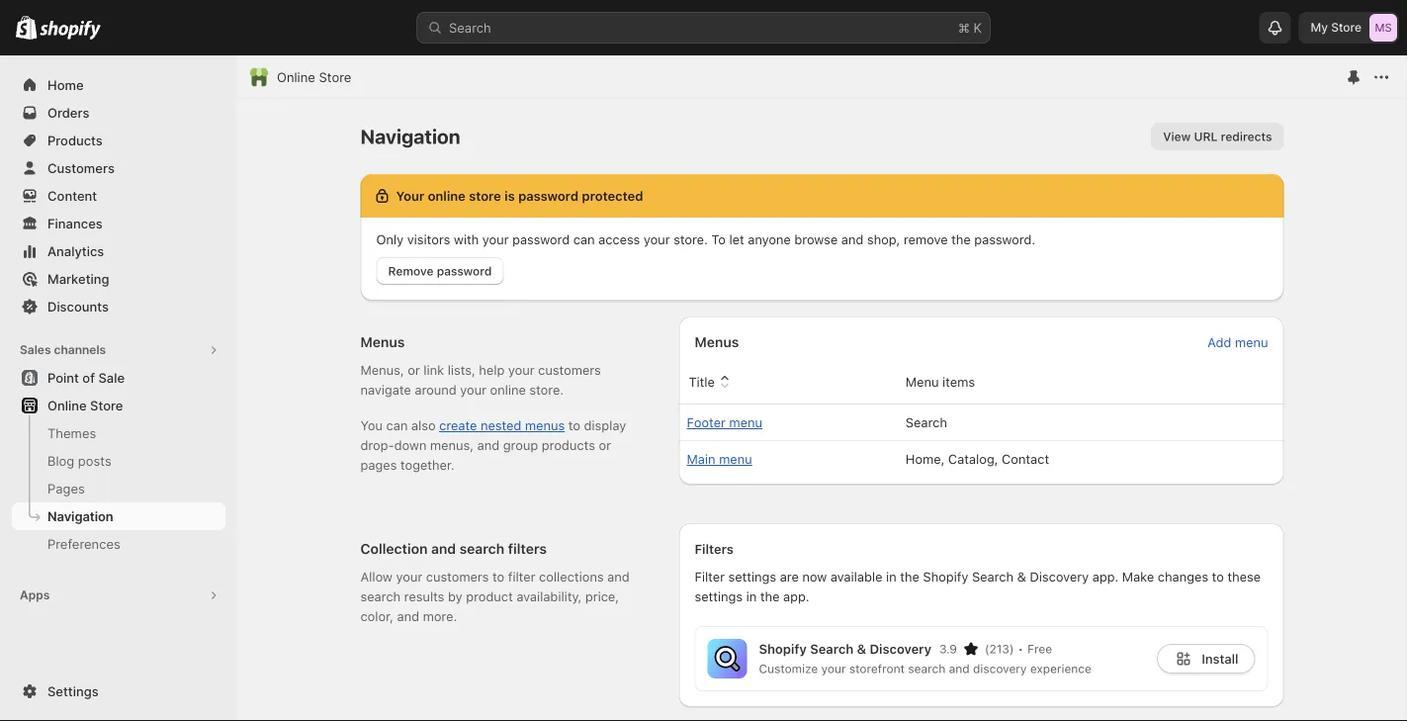 Task type: locate. For each thing, give the bounding box(es) containing it.
my
[[1311, 20, 1329, 35]]

pages link
[[12, 475, 226, 503]]

search
[[449, 20, 491, 35]]

channels
[[54, 343, 106, 357]]

shopify image
[[16, 15, 37, 39]]

store right online store icon
[[319, 69, 352, 85]]

store down sale
[[90, 398, 123, 413]]

0 vertical spatial online
[[277, 69, 315, 85]]

online down point at the bottom left of page
[[47, 398, 87, 413]]

blog
[[47, 453, 74, 468]]

point of sale button
[[0, 364, 237, 392]]

0 horizontal spatial online store link
[[12, 392, 226, 419]]

2 horizontal spatial store
[[1332, 20, 1362, 35]]

customers link
[[12, 154, 226, 182]]

1 vertical spatial store
[[319, 69, 352, 85]]

1 vertical spatial online store link
[[12, 392, 226, 419]]

0 horizontal spatial online store
[[47, 398, 123, 413]]

0 vertical spatial online store
[[277, 69, 352, 85]]

preferences link
[[12, 530, 226, 558]]

point of sale link
[[12, 364, 226, 392]]

content link
[[12, 182, 226, 210]]

analytics link
[[12, 237, 226, 265]]

0 vertical spatial store
[[1332, 20, 1362, 35]]

online
[[277, 69, 315, 85], [47, 398, 87, 413]]

finances
[[47, 216, 103, 231]]

online store right online store icon
[[277, 69, 352, 85]]

store
[[1332, 20, 1362, 35], [319, 69, 352, 85], [90, 398, 123, 413]]

online store down point of sale on the bottom left
[[47, 398, 123, 413]]

online right online store icon
[[277, 69, 315, 85]]

k
[[974, 20, 982, 35]]

online store
[[277, 69, 352, 85], [47, 398, 123, 413]]

store right the "my"
[[1332, 20, 1362, 35]]

products
[[47, 133, 103, 148]]

1 vertical spatial online
[[47, 398, 87, 413]]

0 horizontal spatial online
[[47, 398, 87, 413]]

2 vertical spatial store
[[90, 398, 123, 413]]

online store link right online store icon
[[277, 67, 352, 87]]

discounts link
[[12, 293, 226, 321]]

customers
[[47, 160, 115, 176]]

navigation link
[[12, 503, 226, 530]]

home link
[[12, 71, 226, 99]]

marketing link
[[12, 265, 226, 293]]

sales channels
[[20, 343, 106, 357]]

posts
[[78, 453, 112, 468]]

0 vertical spatial online store link
[[277, 67, 352, 87]]

0 horizontal spatial store
[[90, 398, 123, 413]]

analytics
[[47, 243, 104, 259]]

⌘ k
[[959, 20, 982, 35]]

orders
[[47, 105, 89, 120]]

preferences
[[47, 536, 121, 552]]

online store link
[[277, 67, 352, 87], [12, 392, 226, 419]]

online store link down sale
[[12, 392, 226, 419]]

my store
[[1311, 20, 1362, 35]]

1 horizontal spatial online store link
[[277, 67, 352, 87]]

marketing
[[47, 271, 109, 286]]



Task type: describe. For each thing, give the bounding box(es) containing it.
themes link
[[12, 419, 226, 447]]

pages
[[47, 481, 85, 496]]

of
[[82, 370, 95, 385]]

home
[[47, 77, 84, 93]]

1 horizontal spatial online store
[[277, 69, 352, 85]]

settings link
[[12, 678, 226, 705]]

apps
[[20, 588, 50, 603]]

sales channels button
[[12, 336, 226, 364]]

1 horizontal spatial store
[[319, 69, 352, 85]]

settings
[[47, 684, 99, 699]]

finances link
[[12, 210, 226, 237]]

orders link
[[12, 99, 226, 127]]

my store image
[[1370, 14, 1398, 42]]

sales
[[20, 343, 51, 357]]

online store image
[[249, 67, 269, 87]]

content
[[47, 188, 97, 203]]

apps button
[[12, 582, 226, 609]]

sale
[[98, 370, 125, 385]]

shopify image
[[40, 20, 101, 40]]

discounts
[[47, 299, 109, 314]]

navigation
[[47, 509, 113, 524]]

1 vertical spatial online store
[[47, 398, 123, 413]]

products link
[[12, 127, 226, 154]]

⌘
[[959, 20, 970, 35]]

themes
[[47, 425, 96, 441]]

point of sale
[[47, 370, 125, 385]]

point
[[47, 370, 79, 385]]

blog posts
[[47, 453, 112, 468]]

blog posts link
[[12, 447, 226, 475]]

1 horizontal spatial online
[[277, 69, 315, 85]]



Task type: vqa. For each thing, say whether or not it's contained in the screenshot.
Store to the middle
yes



